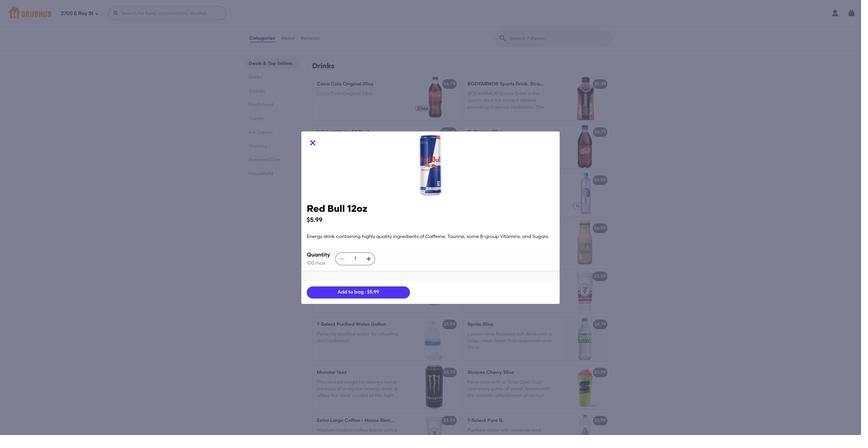 Task type: locate. For each thing, give the bounding box(es) containing it.
with up flavor
[[341, 32, 351, 38]]

0 vertical spatial vitamins,
[[350, 201, 372, 206]]

0 vertical spatial purified
[[337, 322, 355, 328]]

1 horizontal spatial $3.59
[[594, 274, 606, 279]]

1 vertical spatial select
[[321, 322, 336, 328]]

$5.99 inside 'red bull 12oz $5.99'
[[307, 216, 323, 224]]

with up 'your'
[[538, 331, 548, 337]]

0 vertical spatial group
[[336, 201, 349, 206]]

group up mixed
[[485, 234, 499, 240]]

drinks down deals
[[249, 74, 263, 80]]

0 horizontal spatial $3.59
[[444, 418, 456, 424]]

0 vertical spatial svg image
[[95, 12, 99, 16]]

water down pack
[[366, 139, 379, 145]]

and right 12oz at the left of the page
[[373, 201, 382, 206]]

7- up perfectly
[[317, 322, 321, 328]]

a up fun
[[317, 26, 320, 31]]

0 horizontal spatial flavors
[[317, 290, 332, 296]]

svg image inside main navigation navigation
[[95, 12, 99, 16]]

0 vertical spatial original
[[343, 81, 362, 87]]

blend
[[380, 418, 394, 424]]

and inside keep cool with a "stay cold cup" and enjoy a mix of sweet flavors with the smooth refreshment of an icy!
[[468, 386, 477, 392]]

1 horizontal spatial b-
[[480, 234, 485, 240]]

1 coca from the top
[[317, 81, 330, 87]]

refreshment
[[495, 393, 522, 399]]

from
[[382, 235, 393, 241], [384, 242, 395, 248]]

funyuns onion flavored rings 6oz image
[[409, 5, 460, 49]]

0 vertical spatial drink
[[334, 187, 345, 193]]

0 horizontal spatial group
[[336, 201, 349, 206]]

select left pure
[[472, 418, 486, 424]]

0 vertical spatial containing
[[346, 187, 371, 193]]

1 horizontal spatial caffeine,
[[426, 234, 447, 240]]

$5.99
[[307, 216, 323, 224], [367, 290, 379, 295], [444, 322, 456, 328], [594, 370, 606, 376]]

snacks tab
[[249, 87, 296, 95]]

rich
[[488, 256, 497, 261]]

to right fun
[[325, 32, 330, 38]]

0 vertical spatial for
[[371, 331, 377, 337]]

to inside 'funyuns® onion flavored rings are a deliciously different snack that's fun to eat, with a crisp texture and zesty onion flavor'
[[325, 32, 330, 38]]

1 horizontal spatial sugars.
[[533, 234, 550, 240]]

0 vertical spatial 7-
[[317, 129, 321, 135]]

svg image
[[848, 9, 856, 17], [113, 10, 119, 16], [366, 256, 372, 262]]

1 vertical spatial coca cola original 20oz
[[317, 91, 373, 96]]

a left mix
[[491, 386, 494, 392]]

0 vertical spatial $3.59
[[594, 274, 606, 279]]

personal
[[249, 157, 269, 163]]

onion
[[330, 39, 342, 45]]

1 vertical spatial 24oz
[[395, 418, 405, 424]]

1 horizontal spatial water
[[356, 322, 370, 328]]

vitamins, right bull
[[350, 201, 372, 206]]

lemon-
[[468, 331, 485, 337]]

household tab
[[249, 170, 296, 177]]

large for extra large coffee - house blend 24oz
[[330, 418, 344, 424]]

0 horizontal spatial hydrated
[[317, 146, 338, 151]]

purified down 7-select pure 1l
[[468, 428, 485, 433]]

and up all
[[332, 139, 341, 145]]

energy up red
[[317, 187, 333, 193]]

coffee left "house"
[[345, 418, 360, 424]]

svg image
[[95, 12, 99, 16], [309, 139, 317, 147], [339, 256, 345, 262]]

1 horizontal spatial large
[[481, 274, 494, 279]]

drinks
[[312, 62, 335, 70], [249, 74, 263, 80]]

flavors up replenish
[[317, 290, 332, 296]]

0 vertical spatial select
[[321, 129, 336, 135]]

monster 16oz image
[[409, 366, 460, 409]]

electrolytes inside refreshing kiwi and strawberry flavors to keep you hydrated and replenish the electrolytes lost during exercise.
[[347, 297, 374, 303]]

different
[[346, 26, 365, 31]]

0 vertical spatial coffee
[[496, 274, 511, 279]]

water down 7-select purified water gallon
[[357, 331, 370, 337]]

luscious
[[535, 256, 553, 261]]

0 vertical spatial water
[[337, 129, 351, 135]]

to
[[325, 32, 330, 38], [380, 139, 385, 145], [349, 290, 353, 295], [333, 290, 338, 296]]

a up 'your'
[[549, 331, 552, 337]]

for down gallon
[[371, 331, 377, 337]]

drink inside lemon-lime flavored soft drink with a crisp, clean taste that quenches your thirst.
[[526, 331, 537, 337]]

the down keep
[[339, 297, 346, 303]]

1 horizontal spatial drinks
[[312, 62, 335, 70]]

drink,
[[516, 81, 529, 87]]

1 vertical spatial some
[[467, 234, 479, 240]]

water down a
[[317, 242, 330, 248]]

and up divine
[[522, 234, 532, 240]]

water inside clean and refreshing water to stay hydrated all day.
[[366, 139, 379, 145]]

extra large coffee - 7 reserve colombian 24oz image
[[560, 269, 610, 313]]

a
[[317, 26, 320, 31], [352, 32, 355, 38], [488, 235, 492, 241], [484, 256, 487, 261], [549, 331, 552, 337], [502, 379, 505, 385], [491, 386, 494, 392]]

care
[[270, 157, 281, 163]]

fresh
[[249, 102, 261, 108]]

main navigation navigation
[[0, 0, 862, 26]]

0 vertical spatial coca cola original 20oz
[[317, 81, 374, 87]]

slurpee cherry 30oz
[[468, 370, 514, 376]]

7- for 7-select pure 1l
[[468, 418, 472, 424]]

vanilla
[[530, 242, 545, 248]]

and down juice
[[366, 242, 375, 248]]

0 vertical spatial hydrated
[[317, 146, 338, 151]]

0 vertical spatial some
[[317, 201, 330, 206]]

lost
[[375, 297, 383, 303]]

- for 7
[[512, 274, 514, 279]]

24oz
[[565, 274, 576, 279], [395, 418, 405, 424]]

extra large coffee - house blend 24oz image
[[409, 414, 460, 435]]

0 vertical spatial from
[[382, 235, 393, 241]]

blend
[[511, 235, 524, 241]]

hydrated down strawberry
[[361, 290, 381, 296]]

pack
[[359, 129, 370, 135]]

1 horizontal spatial the
[[468, 393, 475, 399]]

and inside the 'purified water with minerals and electrolytes added for taste.'
[[532, 428, 541, 433]]

2 vertical spatial drink
[[526, 331, 537, 337]]

group right red
[[336, 201, 349, 206]]

from right not in the bottom of the page
[[384, 242, 395, 248]]

2 horizontal spatial svg image
[[848, 9, 856, 17]]

personal care
[[249, 157, 281, 163]]

1 vertical spatial cola
[[331, 91, 342, 96]]

24oz right the blend
[[395, 418, 405, 424]]

simply orange juice 52oz image
[[409, 221, 460, 265]]

with inside lemon-lime flavored soft drink with a crisp, clean taste that quenches your thirst.
[[538, 331, 548, 337]]

1l
[[499, 418, 504, 424]]

purified up purified
[[337, 322, 355, 328]]

1 vertical spatial highly
[[362, 234, 375, 240]]

undeniably
[[508, 256, 534, 261]]

0 vertical spatial the
[[339, 297, 346, 303]]

and down perfectly
[[317, 338, 326, 344]]

- left "house"
[[362, 418, 364, 424]]

not
[[376, 242, 383, 248]]

delicious
[[322, 235, 342, 241]]

electrolytes inside the 'purified water with minerals and electrolytes added for taste.'
[[468, 434, 494, 435]]

2 coca cola original 20oz from the top
[[317, 91, 373, 96]]

1 vertical spatial electrolytes
[[468, 434, 494, 435]]

0 vertical spatial taurine,
[[371, 194, 389, 200]]

1 horizontal spatial svg image
[[309, 139, 317, 147]]

ice cream
[[249, 130, 273, 135]]

1 horizontal spatial flavors
[[525, 386, 540, 392]]

b- up milk,
[[480, 234, 485, 240]]

a inside lemon-lime flavored soft drink with a crisp, clean taste that quenches your thirst.
[[549, 331, 552, 337]]

coffee left 7
[[496, 274, 511, 279]]

containing
[[346, 187, 371, 193], [336, 234, 361, 240]]

0 vertical spatial caffeine,
[[349, 194, 370, 200]]

0 horizontal spatial coffee
[[345, 418, 360, 424]]

drinks down zesty
[[312, 62, 335, 70]]

svg image down concentrate.
[[339, 256, 345, 262]]

drink inside energy drink containing highly quality ingredients of caffeine, taurine, some b-group vitamins, and sugars.
[[334, 187, 345, 193]]

divine
[[515, 242, 529, 248]]

that
[[508, 338, 517, 344]]

energy inside button
[[317, 187, 333, 193]]

some inside energy drink containing highly quality ingredients of caffeine, taurine, some b-group vitamins, and sugars.
[[317, 201, 330, 206]]

2 horizontal spatial svg image
[[339, 256, 345, 262]]

- left 7
[[512, 274, 514, 279]]

0 horizontal spatial large
[[330, 418, 344, 424]]

svg image left all
[[309, 139, 317, 147]]

purified
[[337, 322, 355, 328], [468, 428, 485, 433]]

refreshing kiwi and strawberry flavors to keep you hydrated and replenish the electrolytes lost during exercise. button
[[313, 269, 460, 313]]

refreshing
[[317, 283, 341, 289]]

bull
[[328, 203, 345, 214]]

monster 16oz
[[317, 370, 347, 376]]

100
[[307, 261, 314, 266]]

0 horizontal spatial b-
[[331, 201, 336, 206]]

containing up 12oz at the left of the page
[[346, 187, 371, 193]]

and down the keep
[[468, 386, 477, 392]]

extra large coffee - 7 reserve colombian 24oz
[[468, 274, 576, 279]]

0 vertical spatial energy
[[317, 187, 333, 193]]

ingredients right free
[[393, 234, 419, 240]]

0 vertical spatial highly
[[372, 187, 386, 193]]

1 horizontal spatial for
[[512, 434, 518, 435]]

2 vertical spatial svg image
[[339, 256, 345, 262]]

0 horizontal spatial caffeine,
[[349, 194, 370, 200]]

0 vertical spatial coca
[[317, 81, 330, 87]]

drink up or at the bottom left of the page
[[324, 234, 335, 240]]

you
[[351, 290, 360, 296]]

stay
[[386, 139, 396, 145]]

and inside clean and refreshing water to stay hydrated all day.
[[332, 139, 341, 145]]

to left stay
[[380, 139, 385, 145]]

0 vertical spatial 24oz
[[565, 274, 576, 279]]

7- up the clean
[[317, 129, 321, 135]]

st
[[89, 10, 94, 16]]

a left rich on the right of page
[[484, 256, 487, 261]]

minerals
[[511, 428, 531, 433]]

water left 24
[[337, 129, 351, 135]]

water up perfectly purified water for refueling and hydration.
[[356, 322, 370, 328]]

fresh food
[[249, 102, 274, 108]]

ingredients up bull
[[317, 194, 343, 200]]

fresh food tab
[[249, 101, 296, 108]]

0 vertical spatial quality
[[387, 187, 402, 193]]

1 vertical spatial original
[[343, 91, 361, 96]]

1 vertical spatial -
[[362, 418, 364, 424]]

0 horizontal spatial some
[[317, 201, 330, 206]]

from up not in the bottom of the page
[[382, 235, 393, 241]]

a up mixed
[[488, 235, 492, 241]]

and right minerals
[[532, 428, 541, 433]]

b- right red
[[331, 201, 336, 206]]

taurine, inside energy drink containing highly quality ingredients of caffeine, taurine, some b-group vitamins, and sugars. button
[[371, 194, 389, 200]]

1 vertical spatial b-
[[480, 234, 485, 240]]

0 horizontal spatial ingredients
[[317, 194, 343, 200]]

and
[[386, 32, 395, 38], [332, 139, 341, 145], [373, 201, 382, 206], [522, 234, 532, 240], [366, 242, 375, 248], [468, 242, 477, 248], [498, 256, 507, 261], [352, 283, 361, 289], [383, 290, 392, 296], [317, 338, 326, 344], [468, 386, 477, 392], [532, 428, 541, 433]]

eat,
[[331, 32, 340, 38]]

of inside discover a creamy blend of coffee and milk, mixed with divine vanilla flavor. the finest arabica beans create a rich and undeniably luscious beverage.
[[525, 235, 530, 241]]

0 horizontal spatial drinks
[[249, 74, 263, 80]]

energy
[[317, 187, 333, 193], [307, 234, 323, 240]]

energy up quantity
[[307, 234, 323, 240]]

flavors up an
[[525, 386, 540, 392]]

and up flavor.
[[468, 242, 477, 248]]

and inside button
[[373, 201, 382, 206]]

0 vertical spatial energy drink containing highly quality ingredients of caffeine, taurine, some b-group vitamins, and sugars.
[[317, 187, 402, 206]]

2 vertical spatial select
[[472, 418, 486, 424]]

$4.79 for coca cola original 20oz
[[444, 81, 456, 87]]

drink up quenches
[[526, 331, 537, 337]]

1 vertical spatial sugars.
[[533, 234, 550, 240]]

replenish
[[317, 297, 338, 303]]

extra for extra large coffee - 7 reserve colombian 24oz
[[468, 274, 480, 279]]

hydrated down the clean
[[317, 146, 338, 151]]

a down different
[[352, 32, 355, 38]]

svg image right st
[[95, 12, 99, 16]]

hydrated inside refreshing kiwi and strawberry flavors to keep you hydrated and replenish the electrolytes lost during exercise.
[[361, 290, 381, 296]]

electrolytes down 7-select pure 1l
[[468, 434, 494, 435]]

red bull 12oz image
[[409, 173, 460, 217]]

and inside perfectly purified water for refueling and hydration.
[[317, 338, 326, 344]]

1 vertical spatial drink
[[324, 234, 335, 240]]

sprite 20oz image
[[560, 317, 610, 361]]

1 horizontal spatial vitamins,
[[500, 234, 521, 240]]

ingredients
[[317, 194, 343, 200], [393, 234, 419, 240]]

hydration.
[[327, 338, 350, 344]]

1 horizontal spatial hydrated
[[361, 290, 381, 296]]

1 horizontal spatial electrolytes
[[468, 434, 494, 435]]

$12.39
[[442, 129, 456, 135]]

monster
[[317, 370, 336, 376]]

highly inside button
[[372, 187, 386, 193]]

mix
[[496, 386, 504, 392]]

vitamins, up divine
[[500, 234, 521, 240]]

0 horizontal spatial the
[[339, 297, 346, 303]]

coffee for 7
[[496, 274, 511, 279]]

sprite 20oz
[[468, 322, 494, 328]]

and down that's
[[386, 32, 395, 38]]

funyuns® onion flavored rings are a deliciously different snack that's fun to eat, with a crisp texture and zesty onion flavor button
[[313, 5, 460, 49]]

1 horizontal spatial purified
[[468, 428, 485, 433]]

for
[[371, 331, 377, 337], [512, 434, 518, 435]]

vitamins,
[[350, 201, 372, 206], [500, 234, 521, 240]]

1 vertical spatial coca
[[317, 91, 330, 96]]

quality inside energy drink containing highly quality ingredients of caffeine, taurine, some b-group vitamins, and sugars.
[[387, 187, 402, 193]]

electrolytes down the bag
[[347, 297, 374, 303]]

slurpee cherry 30oz image
[[560, 366, 610, 409]]

7- left pure
[[468, 418, 472, 424]]

0 vertical spatial b-
[[331, 201, 336, 206]]

containing inside energy drink containing highly quality ingredients of caffeine, taurine, some b-group vitamins, and sugars.
[[346, 187, 371, 193]]

"stay
[[506, 379, 519, 385]]

with up arabica
[[505, 242, 514, 248]]

0 vertical spatial electrolytes
[[347, 297, 374, 303]]

0 horizontal spatial -
[[362, 418, 364, 424]]

magnifying glass icon image
[[499, 34, 507, 42]]

containing up preservtives
[[336, 234, 361, 240]]

household
[[249, 171, 273, 177]]

0 horizontal spatial taurine,
[[371, 194, 389, 200]]

caffeine, inside energy drink containing highly quality ingredients of caffeine, taurine, some b-group vitamins, and sugars. button
[[349, 194, 370, 200]]

sprite
[[468, 322, 482, 328]]

0 horizontal spatial svg image
[[95, 12, 99, 16]]

0 vertical spatial sugars.
[[383, 201, 400, 206]]

0 horizontal spatial 24oz
[[395, 418, 405, 424]]

bodyarmor
[[468, 81, 499, 87]]

soft
[[516, 331, 525, 337]]

1 vertical spatial for
[[512, 434, 518, 435]]

1 vertical spatial purified
[[468, 428, 485, 433]]

the
[[483, 249, 491, 254]]

1 horizontal spatial coffee
[[496, 274, 511, 279]]

1 vertical spatial drinks
[[249, 74, 263, 80]]

24oz right colombian
[[565, 274, 576, 279]]

0 horizontal spatial vitamins,
[[350, 201, 372, 206]]

water down pure
[[486, 428, 499, 433]]

1 vertical spatial $3.59
[[444, 418, 456, 424]]

with up the added
[[501, 428, 510, 433]]

select for water
[[321, 129, 336, 135]]

to left keep
[[333, 290, 338, 296]]

1 vertical spatial from
[[384, 242, 395, 248]]

reviews
[[301, 35, 320, 41]]

1 vertical spatial ingredients
[[393, 234, 419, 240]]

0 vertical spatial flavors
[[317, 290, 332, 296]]

for down minerals
[[512, 434, 518, 435]]

refueling
[[378, 331, 398, 337]]

0 vertical spatial large
[[481, 274, 494, 279]]

add to bag : $5.99
[[338, 290, 379, 295]]

slurpee
[[468, 370, 485, 376]]

$4.59
[[594, 177, 606, 183]]

drinks tab
[[249, 74, 296, 81]]

electrolytes
[[347, 297, 374, 303], [468, 434, 494, 435]]

refreshing
[[342, 139, 365, 145]]

water inside a delicious orange juice free from water or preservtives and not from concentrate.
[[317, 242, 330, 248]]

starbucks frappuccino vanilla 13.7oz image
[[560, 221, 610, 265]]

drink up bull
[[334, 187, 345, 193]]

banana
[[557, 81, 575, 87]]

7-select water 24 pack
[[317, 129, 370, 135]]

purified inside the 'purified water with minerals and electrolytes added for taste.'
[[468, 428, 485, 433]]

0 horizontal spatial for
[[371, 331, 377, 337]]

flavors
[[317, 290, 332, 296], [525, 386, 540, 392]]

0 vertical spatial extra
[[468, 274, 480, 279]]

1 horizontal spatial group
[[485, 234, 499, 240]]

of inside energy drink containing highly quality ingredients of caffeine, taurine, some b-group vitamins, and sugars.
[[344, 194, 348, 200]]

1 vertical spatial hydrated
[[361, 290, 381, 296]]

-
[[512, 274, 514, 279], [362, 418, 364, 424]]

your
[[542, 338, 552, 344]]

7- for 7-select water 24 pack
[[317, 129, 321, 135]]

hydrated inside clean and refreshing water to stay hydrated all day.
[[317, 146, 338, 151]]

and inside 'funyuns® onion flavored rings are a deliciously different snack that's fun to eat, with a crisp texture and zesty onion flavor'
[[386, 32, 395, 38]]

smartwater 1l image
[[560, 173, 610, 217]]

the left "smooth"
[[468, 393, 475, 399]]

select up perfectly
[[321, 322, 336, 328]]

select for purified
[[321, 322, 336, 328]]

preservtives
[[337, 242, 364, 248]]

red bull 12oz $5.99
[[307, 203, 368, 224]]

coca cola original 20oz
[[317, 81, 374, 87], [317, 91, 373, 96]]

a delicious orange juice free from water or preservtives and not from concentrate. button
[[313, 221, 460, 265]]

select up the clean
[[321, 129, 336, 135]]

$4.79 for sprite 20oz
[[595, 322, 606, 328]]

day.
[[345, 146, 355, 151]]

0 horizontal spatial water
[[337, 129, 351, 135]]



Task type: vqa. For each thing, say whether or not it's contained in the screenshot.
help in order meals, platters, and party must-haves online from the best restaurants near you. with a place for every taste, it's easy to find food you and your group crave. we've expanded our catering restaurant selection to offer more individually packaged catering items to help you keep your diners safe while you enjoy a meal together.
no



Task type: describe. For each thing, give the bounding box(es) containing it.
large for extra large coffee - 7 reserve colombian 24oz
[[481, 274, 494, 279]]

Input item quantity number field
[[348, 253, 363, 265]]

personal care tab
[[249, 156, 296, 164]]

rings
[[379, 19, 392, 24]]

clean
[[317, 139, 331, 145]]

1 vertical spatial energy drink containing highly quality ingredients of caffeine, taurine, some b-group vitamins, and sugars.
[[307, 234, 550, 240]]

and up the add to bag : $5.99
[[352, 283, 361, 289]]

during
[[384, 297, 399, 303]]

30oz
[[503, 370, 514, 376]]

the inside keep cool with a "stay cold cup" and enjoy a mix of sweet flavors with the smooth refreshment of an icy!
[[468, 393, 475, 399]]

with inside the 'purified water with minerals and electrolytes added for taste.'
[[501, 428, 510, 433]]

about
[[281, 35, 295, 41]]

water inside the 'purified water with minerals and electrolytes added for taste.'
[[486, 428, 499, 433]]

to inside clean and refreshing water to stay hydrated all day.
[[380, 139, 385, 145]]

kiwi
[[342, 283, 351, 289]]

and down finest
[[498, 256, 507, 261]]

max
[[316, 261, 326, 266]]

with up icy! on the bottom right
[[541, 386, 551, 392]]

crisp,
[[468, 338, 480, 344]]

bag
[[354, 290, 364, 295]]

flavored
[[496, 331, 515, 337]]

purified water with minerals and electrolytes added for taste.
[[468, 428, 541, 435]]

0 horizontal spatial svg image
[[113, 10, 119, 16]]

quenches
[[518, 338, 541, 344]]

$3.59 for the extra large coffee - house blend 24oz image
[[444, 418, 456, 424]]

sellers
[[277, 61, 293, 66]]

1 vertical spatial containing
[[336, 234, 361, 240]]

1 horizontal spatial ingredients
[[393, 234, 419, 240]]

group inside button
[[336, 201, 349, 206]]

snack
[[367, 26, 380, 31]]

flavors inside keep cool with a "stay cold cup" and enjoy a mix of sweet flavors with the smooth refreshment of an icy!
[[525, 386, 540, 392]]

thirst.
[[468, 345, 480, 351]]

house
[[365, 418, 379, 424]]

1 vertical spatial caffeine,
[[426, 234, 447, 240]]

with inside discover a creamy blend of coffee and milk, mixed with divine vanilla flavor. the finest arabica beans create a rich and undeniably luscious beverage.
[[505, 242, 514, 248]]

reserve
[[519, 274, 537, 279]]

1 horizontal spatial taurine,
[[448, 234, 466, 240]]

onion
[[343, 19, 357, 24]]

7- for 7-select purified water gallon
[[317, 322, 321, 328]]

food
[[262, 102, 274, 108]]

clean and refreshing water to stay hydrated all day.
[[317, 139, 396, 151]]

energy drink containing highly quality ingredients of caffeine, taurine, some b-group vitamins, and sugars. inside button
[[317, 187, 402, 206]]

water inside perfectly purified water for refueling and hydration.
[[357, 331, 370, 337]]

deals
[[249, 61, 262, 66]]

icy!
[[536, 393, 544, 399]]

with inside 'funyuns® onion flavored rings are a deliciously different snack that's fun to eat, with a crisp texture and zesty onion flavor'
[[341, 32, 351, 38]]

discover a creamy blend of coffee and milk, mixed with divine vanilla flavor. the finest arabica beans create a rich and undeniably luscious beverage.
[[468, 235, 553, 268]]

0 vertical spatial drinks
[[312, 62, 335, 70]]

2700 e roy st
[[61, 10, 94, 16]]

&
[[263, 61, 267, 66]]

and inside a delicious orange juice free from water or preservtives and not from concentrate.
[[366, 242, 375, 248]]

to inside refreshing kiwi and strawberry flavors to keep you hydrated and replenish the electrolytes lost during exercise.
[[333, 290, 338, 296]]

keep cool with a "stay cold cup" and enjoy a mix of sweet flavors with the smooth refreshment of an icy!
[[468, 379, 551, 399]]

dr
[[468, 129, 473, 135]]

the inside refreshing kiwi and strawberry flavors to keep you hydrated and replenish the electrolytes lost during exercise.
[[339, 297, 346, 303]]

coffee
[[531, 235, 545, 241]]

gallon
[[371, 322, 386, 328]]

extra large coffee - house blend 24oz
[[317, 418, 405, 424]]

cup"
[[532, 379, 544, 385]]

creamy
[[493, 235, 510, 241]]

:
[[365, 290, 366, 295]]

coffee for house
[[345, 418, 360, 424]]

categories
[[249, 35, 275, 41]]

$3.59 for extra large coffee - 7 reserve colombian 24oz image
[[594, 274, 606, 279]]

perfectly purified water for refueling and hydration.
[[317, 331, 398, 344]]

0 vertical spatial cola
[[331, 81, 342, 87]]

sports
[[500, 81, 515, 87]]

$3.99
[[594, 418, 606, 424]]

flavor
[[343, 39, 356, 45]]

$4.79 for monster 16oz
[[444, 370, 456, 376]]

coca cola original 20oz image
[[409, 77, 460, 121]]

ice cream tab
[[249, 129, 296, 136]]

funyuns® onion flavored rings are a deliciously different snack that's fun to eat, with a crisp texture and zesty onion flavor
[[317, 19, 400, 45]]

b- inside energy drink containing highly quality ingredients of caffeine, taurine, some b-group vitamins, and sugars. button
[[331, 201, 336, 206]]

select for pure
[[472, 418, 486, 424]]

flavored
[[358, 19, 378, 24]]

reviews button
[[301, 26, 320, 50]]

candy tab
[[249, 115, 296, 122]]

snacks
[[249, 88, 265, 94]]

sugars. inside button
[[383, 201, 400, 206]]

top
[[268, 61, 276, 66]]

1 coca cola original 20oz from the top
[[317, 81, 374, 87]]

and up during
[[383, 290, 392, 296]]

ice
[[249, 130, 256, 135]]

- for house
[[362, 418, 364, 424]]

extra for extra large coffee - house blend 24oz
[[317, 418, 329, 424]]

24
[[352, 129, 358, 135]]

juice
[[360, 235, 371, 241]]

crisp
[[356, 32, 367, 38]]

candy
[[249, 116, 264, 121]]

drinks inside tab
[[249, 74, 263, 80]]

ingredients inside button
[[317, 194, 343, 200]]

1 vertical spatial water
[[356, 322, 370, 328]]

cold
[[520, 379, 531, 385]]

quantity
[[307, 252, 330, 258]]

grocery tab
[[249, 143, 296, 150]]

2700
[[61, 10, 73, 16]]

flavor.
[[468, 249, 482, 254]]

all
[[339, 146, 344, 151]]

1 vertical spatial quality
[[377, 234, 392, 240]]

refreshing kiwi and strawberry flavors to keep you hydrated and replenish the electrolytes lost during exercise.
[[317, 283, 399, 309]]

flavors inside refreshing kiwi and strawberry flavors to keep you hydrated and replenish the electrolytes lost during exercise.
[[317, 290, 332, 296]]

exercise.
[[317, 304, 337, 309]]

beans
[[525, 249, 539, 254]]

to down kiwi
[[349, 290, 353, 295]]

taste.
[[519, 434, 532, 435]]

7-select water 24 pack image
[[409, 125, 460, 169]]

1 horizontal spatial svg image
[[366, 256, 372, 262]]

7-select pure 1l image
[[560, 414, 610, 435]]

texture
[[368, 32, 384, 38]]

a up mix
[[502, 379, 505, 385]]

grocery
[[249, 143, 267, 149]]

7-select pure 1l
[[468, 418, 504, 424]]

1 horizontal spatial some
[[467, 234, 479, 240]]

dr pepper 20oz
[[468, 129, 503, 135]]

smooth
[[476, 393, 494, 399]]

with up mix
[[491, 379, 501, 385]]

e
[[74, 10, 77, 16]]

2 coca from the top
[[317, 91, 330, 96]]

for inside the 'purified water with minerals and electrolytes added for taste.'
[[512, 434, 518, 435]]

7
[[515, 274, 518, 279]]

7-select purified water gallon image
[[409, 317, 460, 361]]

bodyarmor sports drink, strawberry banana 28oz image
[[560, 77, 610, 121]]

vitamins, inside energy drink containing highly quality ingredients of caffeine, taurine, some b-group vitamins, and sugars.
[[350, 201, 372, 206]]

for inside perfectly purified water for refueling and hydration.
[[371, 331, 377, 337]]

1 vertical spatial group
[[485, 234, 499, 240]]

arabica
[[506, 249, 524, 254]]

purified
[[338, 331, 356, 337]]

electrolit strawberry kiwi 21oz image
[[409, 269, 460, 313]]

cherry
[[486, 370, 502, 376]]

1 vertical spatial vitamins,
[[500, 234, 521, 240]]

$6.59
[[594, 226, 606, 231]]

colombian
[[538, 274, 564, 279]]

clean
[[481, 338, 494, 344]]

dr pepper 20oz image
[[560, 125, 610, 169]]

7-select purified water gallon
[[317, 322, 386, 328]]

1 vertical spatial energy
[[307, 234, 323, 240]]

funyuns®
[[317, 19, 342, 24]]

keep
[[468, 379, 479, 385]]

deals & top sellers tab
[[249, 60, 296, 67]]

$4.59 button
[[464, 173, 610, 217]]

0 horizontal spatial purified
[[337, 322, 355, 328]]

free
[[372, 235, 381, 241]]

mixed
[[490, 242, 504, 248]]

energy drink containing highly quality ingredients of caffeine, taurine, some b-group vitamins, and sugars. button
[[313, 173, 460, 217]]



